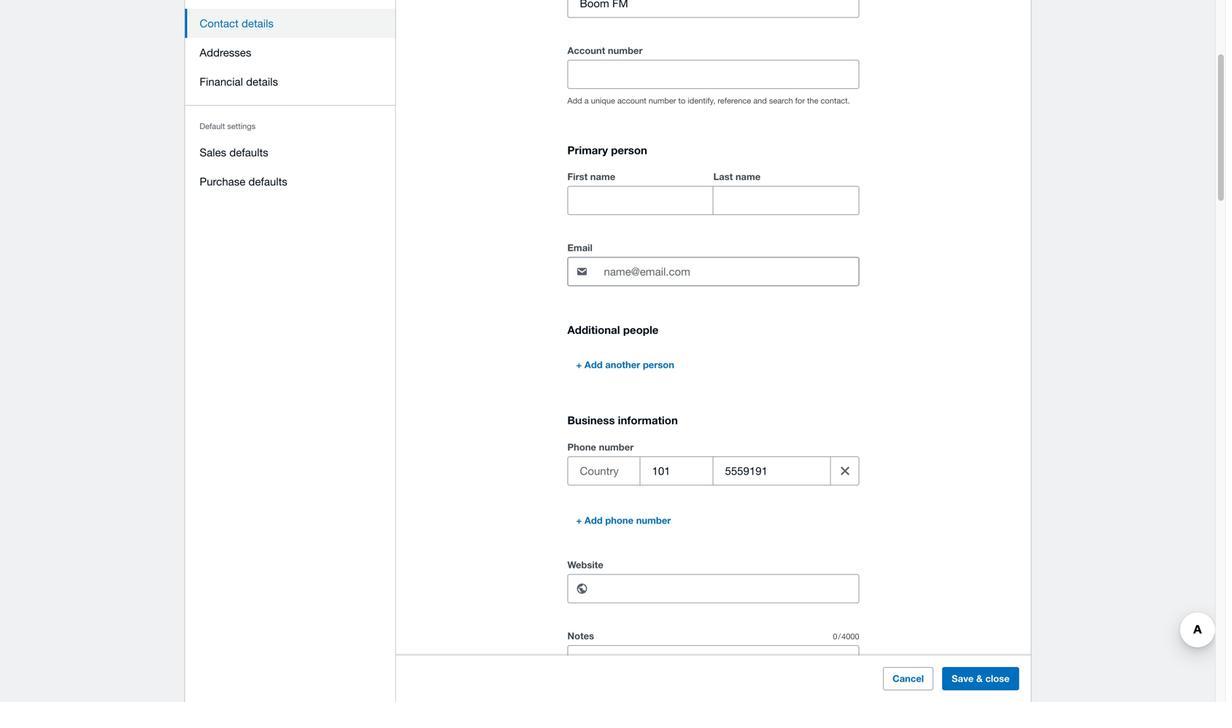 Task type: vqa. For each thing, say whether or not it's contained in the screenshot.
topmost person
yes



Task type: describe. For each thing, give the bounding box(es) containing it.
save
[[952, 674, 974, 685]]

sales defaults link
[[185, 138, 396, 167]]

0 vertical spatial person
[[611, 144, 647, 157]]

sales defaults
[[200, 146, 268, 159]]

name for first name
[[590, 171, 615, 183]]

0
[[833, 633, 837, 642]]

group containing first name
[[567, 168, 859, 215]]

primary person
[[567, 144, 647, 157]]

+ add phone number
[[576, 515, 671, 527]]

number up country field
[[599, 442, 634, 453]]

account
[[567, 45, 605, 56]]

additional
[[567, 324, 620, 337]]

to
[[678, 96, 686, 106]]

email
[[567, 242, 593, 254]]

for
[[795, 96, 805, 106]]

last
[[713, 171, 733, 183]]

last name
[[713, 171, 761, 183]]

additional people
[[567, 324, 659, 337]]

phone
[[567, 442, 596, 453]]

defaults for sales defaults
[[229, 146, 268, 159]]

number left to
[[649, 96, 676, 106]]

close
[[985, 674, 1010, 685]]

addresses
[[200, 46, 251, 59]]

0 / 4000
[[833, 633, 859, 642]]

+ add another person
[[576, 360, 674, 371]]

a
[[584, 96, 589, 106]]

unique
[[591, 96, 615, 106]]

financial
[[200, 75, 243, 88]]

Last name field
[[713, 187, 859, 215]]

financial details
[[200, 75, 278, 88]]

Number field
[[713, 458, 824, 485]]

add for + add another person
[[585, 360, 603, 371]]

default
[[200, 122, 225, 131]]

Area field
[[640, 458, 713, 485]]

number inside button
[[636, 515, 671, 527]]

&
[[976, 674, 983, 685]]

First name field
[[568, 187, 713, 215]]

+ add another person button
[[567, 354, 683, 377]]

primary
[[567, 144, 608, 157]]

person inside button
[[643, 360, 674, 371]]

search
[[769, 96, 793, 106]]

another
[[605, 360, 640, 371]]

+ for + add phone number
[[576, 515, 582, 527]]

save & close
[[952, 674, 1010, 685]]

defaults for purchase defaults
[[248, 175, 287, 188]]

and
[[753, 96, 767, 106]]

contact
[[200, 17, 239, 30]]

purchase
[[200, 175, 245, 188]]

identify,
[[688, 96, 715, 106]]

/
[[838, 633, 841, 642]]



Task type: locate. For each thing, give the bounding box(es) containing it.
name right last
[[736, 171, 761, 183]]

default settings
[[200, 122, 256, 131]]

purchase defaults
[[200, 175, 287, 188]]

addresses link
[[185, 38, 396, 67]]

sales
[[200, 146, 226, 159]]

0 vertical spatial details
[[242, 17, 274, 30]]

people
[[623, 324, 659, 337]]

group
[[567, 168, 859, 215]]

add left phone
[[585, 515, 603, 527]]

add
[[567, 96, 582, 106], [585, 360, 603, 371], [585, 515, 603, 527]]

menu containing contact details
[[185, 0, 396, 205]]

phone number
[[567, 442, 634, 453]]

menu
[[185, 0, 396, 205]]

Country field
[[568, 458, 640, 485]]

purchase defaults link
[[185, 167, 396, 196]]

0 vertical spatial defaults
[[229, 146, 268, 159]]

save & close button
[[942, 668, 1019, 691]]

details for contact details
[[242, 17, 274, 30]]

first name
[[567, 171, 615, 183]]

contact.
[[821, 96, 850, 106]]

+ left phone
[[576, 515, 582, 527]]

number right phone
[[636, 515, 671, 527]]

contact details link
[[185, 9, 396, 38]]

1 vertical spatial details
[[246, 75, 278, 88]]

cancel
[[893, 674, 924, 685]]

2 vertical spatial add
[[585, 515, 603, 527]]

number
[[608, 45, 643, 56], [649, 96, 676, 106], [599, 442, 634, 453], [636, 515, 671, 527]]

first
[[567, 171, 588, 183]]

1 vertical spatial defaults
[[248, 175, 287, 188]]

Account number field
[[568, 61, 859, 88]]

+
[[576, 360, 582, 371], [576, 515, 582, 527]]

number right account
[[608, 45, 643, 56]]

information
[[618, 414, 678, 427]]

financial details link
[[185, 67, 396, 96]]

reference
[[718, 96, 751, 106]]

add left a
[[567, 96, 582, 106]]

1 + from the top
[[576, 360, 582, 371]]

Website text field
[[602, 576, 859, 603]]

+ for + add another person
[[576, 360, 582, 371]]

Email text field
[[602, 258, 859, 286]]

2 + from the top
[[576, 515, 582, 527]]

add left the another
[[585, 360, 603, 371]]

0 horizontal spatial name
[[590, 171, 615, 183]]

account
[[617, 96, 646, 106]]

the
[[807, 96, 818, 106]]

details down the addresses link
[[246, 75, 278, 88]]

defaults
[[229, 146, 268, 159], [248, 175, 287, 188]]

name right first
[[590, 171, 615, 183]]

settings
[[227, 122, 256, 131]]

add for + add phone number
[[585, 515, 603, 527]]

+ down additional
[[576, 360, 582, 371]]

person
[[611, 144, 647, 157], [643, 360, 674, 371]]

person right primary
[[611, 144, 647, 157]]

+ add phone number button
[[567, 510, 680, 533]]

1 name from the left
[[590, 171, 615, 183]]

cancel button
[[883, 668, 933, 691]]

1 vertical spatial person
[[643, 360, 674, 371]]

phone number group
[[567, 457, 860, 486]]

account number
[[567, 45, 643, 56]]

business
[[567, 414, 615, 427]]

A business or person's name field
[[568, 0, 859, 17]]

1 horizontal spatial name
[[736, 171, 761, 183]]

remove phone number image
[[831, 457, 860, 486]]

1 vertical spatial +
[[576, 515, 582, 527]]

add a unique account number to identify, reference and search for the contact.
[[567, 96, 850, 106]]

1 vertical spatial add
[[585, 360, 603, 371]]

details for financial details
[[246, 75, 278, 88]]

contact details
[[200, 17, 274, 30]]

4000
[[841, 633, 859, 642]]

defaults down 'settings'
[[229, 146, 268, 159]]

details
[[242, 17, 274, 30], [246, 75, 278, 88]]

0 vertical spatial add
[[567, 96, 582, 106]]

business information
[[567, 414, 678, 427]]

notes
[[567, 631, 594, 642]]

person right the another
[[643, 360, 674, 371]]

details right contact
[[242, 17, 274, 30]]

2 name from the left
[[736, 171, 761, 183]]

Notes text field
[[568, 647, 859, 692]]

phone
[[605, 515, 634, 527]]

defaults down sales defaults link
[[248, 175, 287, 188]]

name
[[590, 171, 615, 183], [736, 171, 761, 183]]

website
[[567, 560, 603, 571]]

0 vertical spatial +
[[576, 360, 582, 371]]

name for last name
[[736, 171, 761, 183]]



